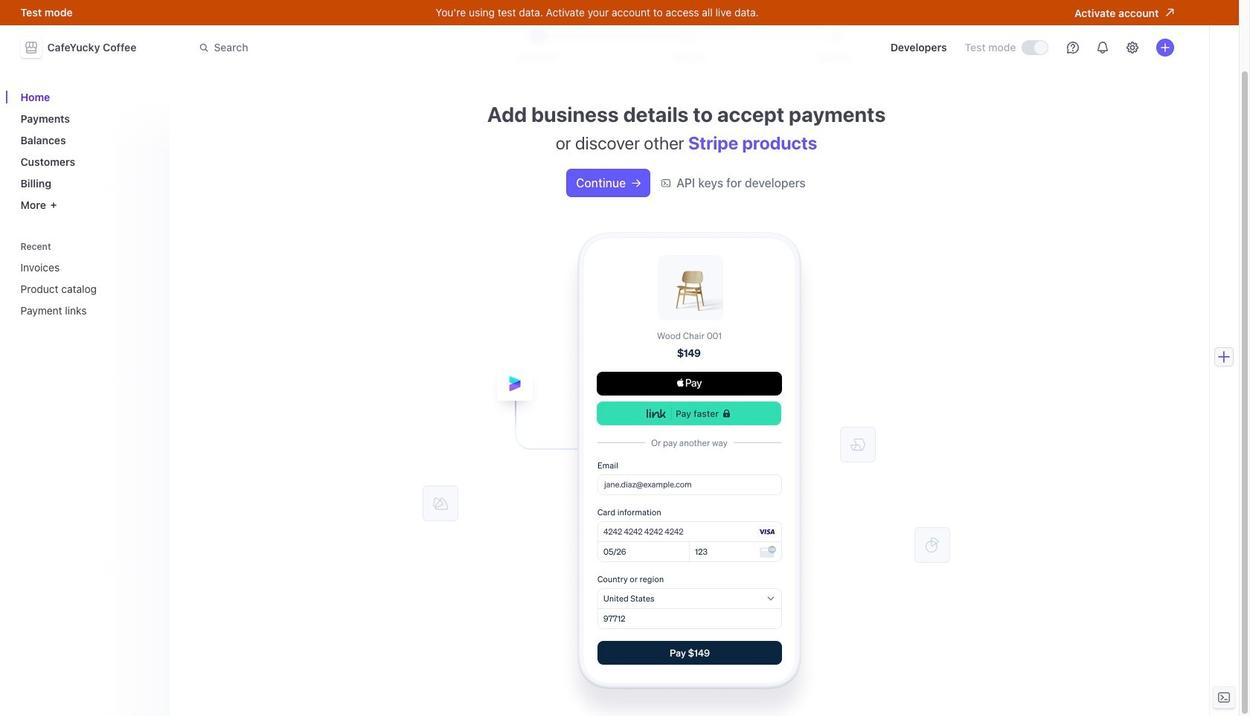 Task type: vqa. For each thing, say whether or not it's contained in the screenshot.
Settings image
yes



Task type: locate. For each thing, give the bounding box(es) containing it.
svg image
[[632, 179, 641, 188]]

None search field
[[190, 34, 610, 61]]

core navigation links element
[[15, 85, 160, 217]]

Search text field
[[190, 34, 610, 61]]

recent element
[[15, 236, 160, 323], [15, 255, 160, 323]]

1 recent element from the top
[[15, 236, 160, 323]]



Task type: describe. For each thing, give the bounding box(es) containing it.
settings image
[[1127, 42, 1139, 54]]

clear history image
[[146, 242, 154, 251]]

notifications image
[[1097, 42, 1109, 54]]

Test mode checkbox
[[1023, 41, 1048, 54]]

2 recent element from the top
[[15, 255, 160, 323]]

help image
[[1067, 42, 1079, 54]]



